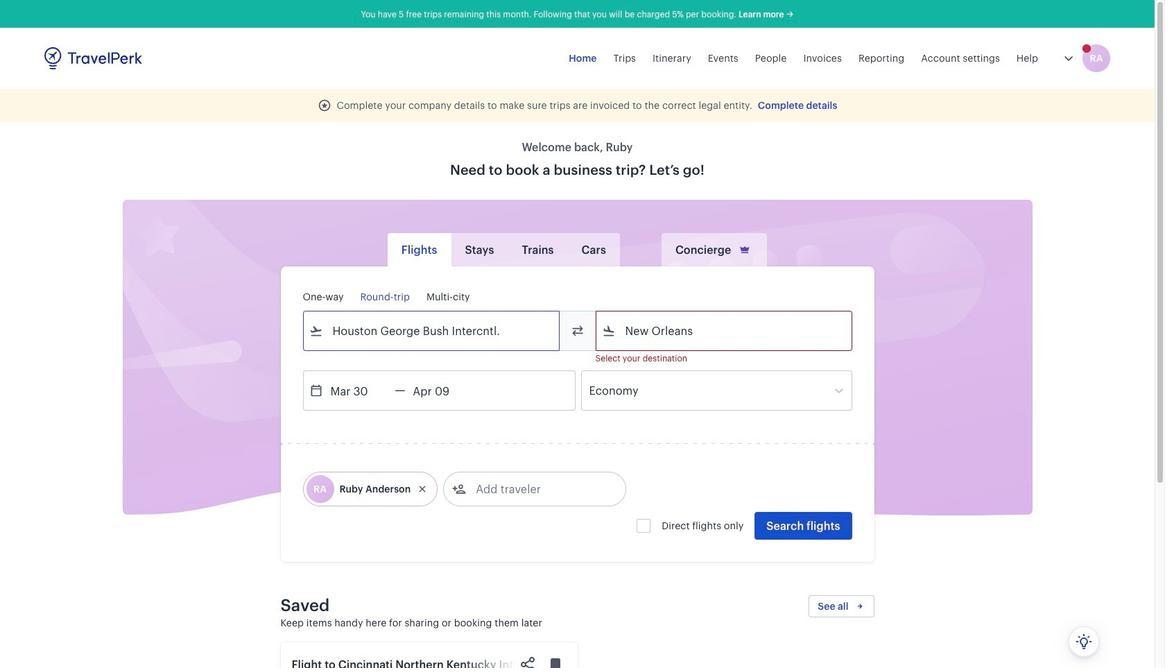 Task type: vqa. For each thing, say whether or not it's contained in the screenshot.
the Add traveler "SEARCH BOX"
yes



Task type: describe. For each thing, give the bounding box(es) containing it.
To search field
[[616, 320, 834, 342]]

Return text field
[[405, 371, 478, 410]]

From search field
[[323, 320, 541, 342]]



Task type: locate. For each thing, give the bounding box(es) containing it.
Depart text field
[[323, 371, 395, 410]]

Add traveler search field
[[466, 478, 611, 500]]



